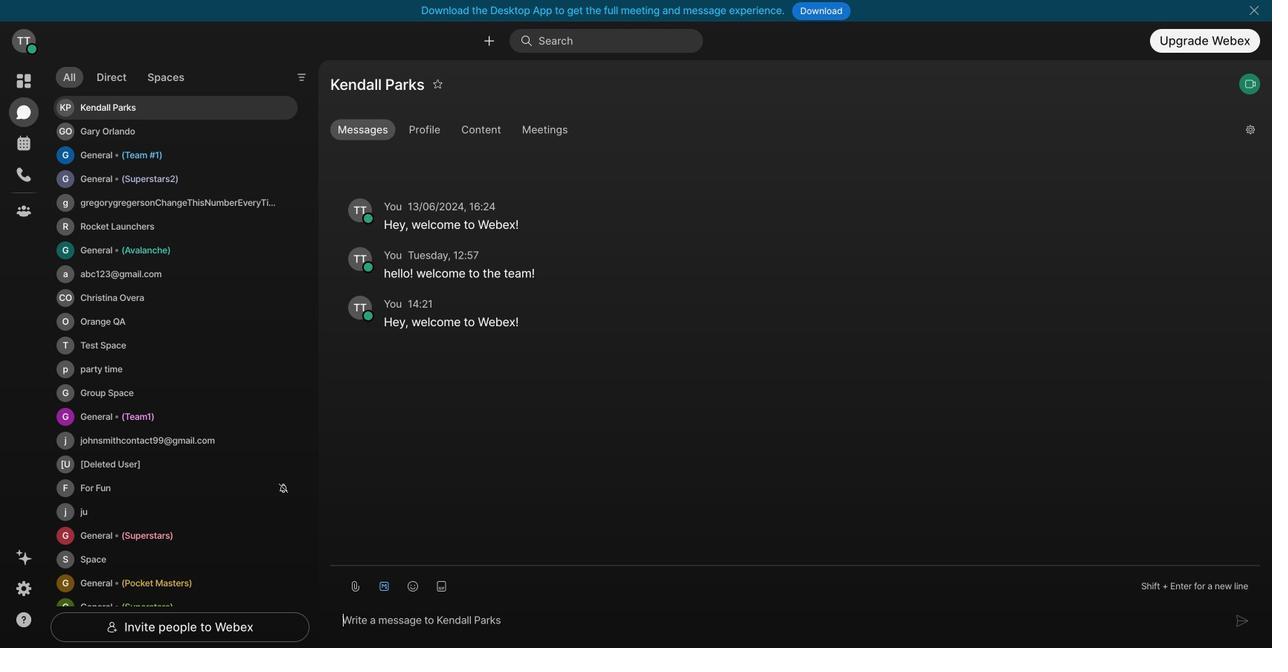 Task type: locate. For each thing, give the bounding box(es) containing it.
(pocket masters) element
[[121, 576, 192, 592]]

group
[[330, 119, 1234, 144]]

1 general list item from the top
[[54, 144, 298, 167]]

(superstars) element down ju list item
[[121, 528, 173, 545]]

test space list item
[[54, 334, 298, 358]]

(team1) element
[[121, 409, 154, 426]]

0 vertical spatial (superstars) element
[[121, 528, 173, 545]]

gregorygregersonchangethisnumbereverytime.1@gmail.com list item
[[54, 191, 298, 215]]

0 horizontal spatial wrapper image
[[107, 622, 118, 634]]

group space list item
[[54, 382, 298, 406]]

(superstars) element down the (pocket masters) element
[[121, 600, 173, 616]]

general list item down ju list item
[[54, 572, 298, 596]]

1 vertical spatial (superstars) element
[[121, 600, 173, 616]]

filter by image
[[296, 71, 308, 83]]

tab list
[[52, 58, 195, 92]]

(team #1) element
[[121, 147, 162, 164]]

(superstars) element
[[121, 528, 173, 545], [121, 600, 173, 616]]

6 general list item from the top
[[54, 572, 298, 596]]

3 general list item from the top
[[54, 239, 298, 263]]

general list item down the (pocket masters) element
[[54, 596, 298, 620]]

navigation
[[0, 60, 48, 649]]

messages list
[[330, 157, 1260, 357]]

general list item
[[54, 144, 298, 167], [54, 167, 298, 191], [54, 239, 298, 263], [54, 406, 298, 429], [54, 525, 298, 548], [54, 572, 298, 596], [54, 596, 298, 620]]

general list item down the for fun, notifications are muted for this space list item
[[54, 525, 298, 548]]

4 general list item from the top
[[54, 406, 298, 429]]

add to favourites image
[[433, 72, 443, 96]]

cancel_16 image
[[1249, 4, 1260, 16]]

1 vertical spatial wrapper image
[[107, 622, 118, 634]]

general list item down party time list item
[[54, 406, 298, 429]]

notifications are muted for this space image
[[278, 484, 289, 494], [278, 484, 289, 494]]

help image
[[15, 612, 33, 629]]

markdown image
[[378, 581, 390, 593]]

rocket launchers list item
[[54, 215, 298, 239]]

wrapper image
[[521, 35, 539, 47], [107, 622, 118, 634]]

(superstars2) element
[[121, 171, 178, 188]]

0 vertical spatial wrapper image
[[521, 35, 539, 47]]

message composer toolbar element
[[330, 567, 1260, 601]]

orange qa list item
[[54, 310, 298, 334]]

gifs image
[[436, 581, 448, 593]]

settings image
[[15, 580, 33, 598]]

general list item up "(superstars2)" element
[[54, 144, 298, 167]]

wrapper image
[[27, 44, 37, 54], [363, 214, 374, 224], [363, 262, 374, 273], [363, 311, 374, 321]]

general list item down (team #1) element
[[54, 167, 298, 191]]

general list item up christina overa list item
[[54, 239, 298, 263]]

space list item
[[54, 548, 298, 572]]

1 (superstars) element from the top
[[121, 528, 173, 545]]

[deleted user] list item
[[54, 453, 298, 477]]

ju list item
[[54, 501, 298, 525]]

meetings image
[[15, 135, 33, 153]]

teams, has no new notifications image
[[15, 202, 33, 220]]



Task type: describe. For each thing, give the bounding box(es) containing it.
2 (superstars) element from the top
[[121, 600, 173, 616]]

messaging, has no new notifications image
[[15, 103, 33, 121]]

view space settings image
[[1245, 118, 1256, 142]]

abc123@gmail.com list item
[[54, 263, 298, 286]]

party time list item
[[54, 358, 298, 382]]

5 general list item from the top
[[54, 525, 298, 548]]

kendall parks list item
[[54, 96, 298, 120]]

file attachment image
[[350, 581, 362, 593]]

dashboard image
[[15, 72, 33, 90]]

webex tab list
[[9, 66, 39, 226]]

calls image
[[15, 166, 33, 184]]

1 horizontal spatial wrapper image
[[521, 35, 539, 47]]

7 general list item from the top
[[54, 596, 298, 620]]

connect people image
[[482, 34, 496, 48]]

call on webex image
[[1245, 78, 1257, 90]]

emoji image
[[407, 581, 419, 593]]

2 general list item from the top
[[54, 167, 298, 191]]

(avalanche) element
[[121, 243, 171, 259]]

johnsmithcontact99@gmail.com list item
[[54, 429, 298, 453]]

what's new image
[[15, 549, 33, 567]]

for fun, notifications are muted for this space list item
[[54, 477, 298, 501]]

gary orlando list item
[[54, 120, 298, 144]]

christina overa list item
[[54, 286, 298, 310]]



Task type: vqa. For each thing, say whether or not it's contained in the screenshot.
MESSAGES list
yes



